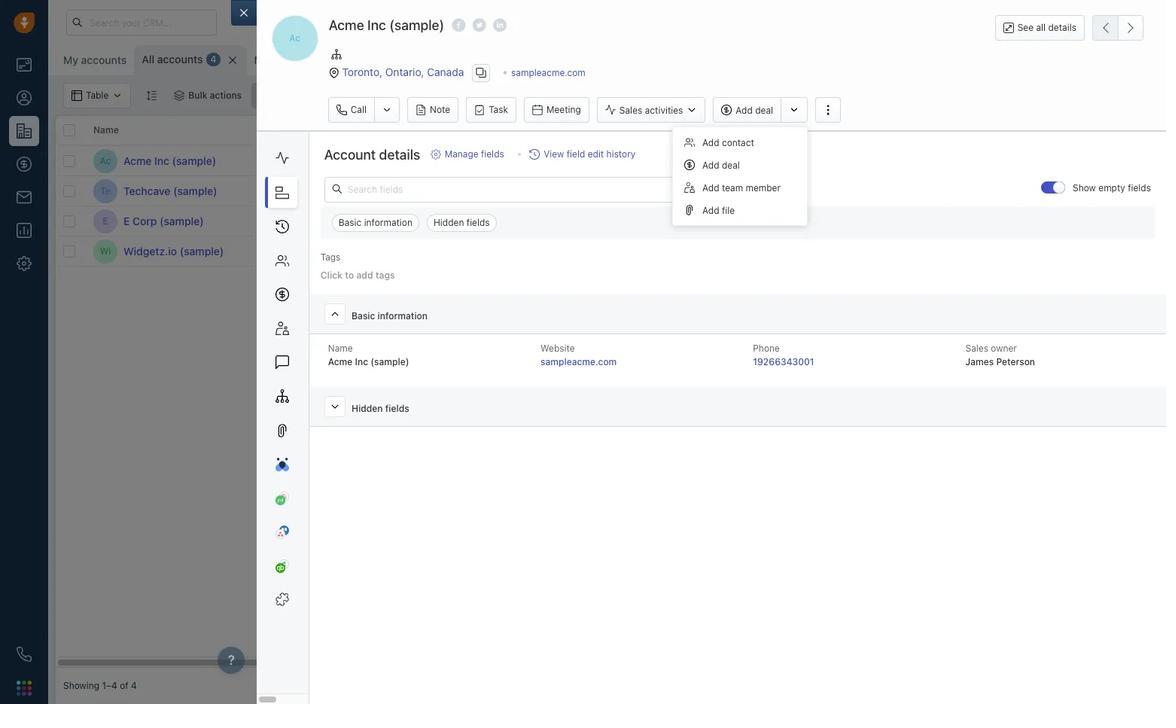 Task type: vqa. For each thing, say whether or not it's contained in the screenshot.
We
no



Task type: describe. For each thing, give the bounding box(es) containing it.
show
[[1073, 183, 1096, 194]]

sales inside sales owner james peterson
[[966, 342, 989, 354]]

3,200
[[526, 184, 559, 197]]

due
[[809, 245, 825, 256]]

call button
[[328, 97, 374, 123]]

$ 5,600
[[515, 244, 559, 258]]

add right file at right top
[[749, 215, 766, 226]]

fields right 'manage' at top left
[[481, 149, 504, 160]]

manage
[[445, 149, 479, 160]]

sampletechcave.com
[[402, 185, 492, 196]]

toronto, ontario, canada
[[342, 65, 464, 78]]

all accounts link
[[142, 52, 203, 67]]

e corp (sample) link
[[124, 214, 204, 229]]

3
[[392, 54, 398, 66]]

widgetz.io (sample) link
[[124, 244, 224, 259]]

0 vertical spatial basic
[[339, 217, 362, 228]]

3 more... button
[[371, 50, 439, 71]]

toronto, ontario, canada link
[[342, 65, 464, 78]]

sampleacme.com link inside press space to select this row. row
[[402, 155, 477, 166]]

file
[[722, 205, 735, 216]]

+ add task for $ 100
[[741, 155, 787, 166]]

fields right empty
[[1128, 183, 1151, 194]]

1 horizontal spatial hidden
[[434, 217, 464, 228]]

$ for $ 3,200
[[515, 184, 523, 197]]

$ for $ 5,600
[[515, 244, 523, 258]]

19266343001
[[753, 356, 815, 367]]

sampleacme.com inside row group
[[402, 155, 477, 166]]

1 vertical spatial hidden
[[352, 403, 383, 414]]

name for name acme inc (sample)
[[328, 342, 353, 354]]

add left team
[[703, 182, 720, 193]]

view field edit history link
[[530, 148, 636, 161]]

related contacts
[[289, 125, 364, 136]]

more...
[[400, 54, 431, 66]]

sales for sales activities
[[620, 105, 643, 116]]

amount
[[567, 125, 601, 136]]

manage fields link
[[431, 148, 504, 161]]

next activity
[[741, 125, 797, 136]]

freshworks switcher image
[[17, 681, 32, 696]]

related
[[289, 125, 323, 136]]

phone element
[[9, 639, 39, 669]]

owner for sales owner james peterson
[[991, 342, 1017, 354]]

add file
[[703, 205, 735, 216]]

my for my accounts
[[63, 53, 78, 66]]

100
[[526, 154, 546, 167]]

techcave (sample)
[[124, 184, 217, 197]]

task for $ 100
[[769, 155, 787, 166]]

Search fields text field
[[324, 177, 738, 202]]

4 inside all accounts 4
[[210, 54, 217, 65]]

$ 3,200
[[515, 184, 559, 197]]

all
[[142, 53, 154, 66]]

owner for sales owner
[[654, 125, 682, 136]]

2 vertical spatial sampleacme.com link
[[541, 356, 617, 367]]

view field edit history
[[544, 149, 636, 160]]

task for $ 3,200
[[769, 185, 787, 196]]

1 horizontal spatial acme inc (sample)
[[329, 17, 444, 33]]

5,600
[[526, 244, 559, 258]]

showing
[[63, 680, 100, 692]]

bulk actions
[[188, 90, 242, 101]]

bulk
[[188, 90, 207, 101]]

0 horizontal spatial 4
[[131, 680, 137, 692]]

deals
[[541, 125, 565, 136]]

3 + add task from the top
[[741, 215, 787, 226]]

history
[[607, 149, 636, 160]]

accounts for all
[[157, 53, 203, 66]]

o
[[458, 55, 465, 66]]

member
[[746, 182, 781, 193]]

2
[[838, 245, 843, 256]]

2 horizontal spatial accounts
[[316, 53, 361, 66]]

add left contact
[[703, 137, 720, 148]]

activities
[[645, 105, 683, 116]]

activity
[[764, 125, 797, 136]]

click inside tags click to add tags
[[321, 269, 343, 281]]

acme inc (sample) link
[[124, 153, 216, 168]]

see all details
[[1018, 22, 1077, 33]]

e corp (sample)
[[124, 214, 204, 227]]

0 vertical spatial sampleacme.com link
[[511, 67, 586, 78]]

empty
[[1099, 183, 1126, 194]]

canada
[[427, 65, 464, 78]]

sales activities
[[620, 105, 683, 116]]

⌘
[[447, 55, 455, 66]]

bulk actions button
[[164, 83, 252, 108]]

sales owner james peterson
[[966, 342, 1036, 367]]

(sample) inside name acme inc (sample)
[[371, 356, 409, 367]]

facebook circled image
[[452, 17, 466, 33]]

meeting
[[547, 104, 581, 115]]

1 vertical spatial information
[[378, 310, 428, 321]]

sampletechcave.com link
[[402, 185, 492, 196]]

widgetz.io
[[124, 244, 177, 257]]

open deals amount
[[515, 125, 601, 136]]

$ 100
[[515, 154, 546, 167]]

e for e
[[103, 215, 108, 227]]

my accounts
[[63, 53, 127, 66]]

accounts for my
[[81, 53, 127, 66]]

all accounts 4
[[142, 53, 217, 66]]

task button
[[466, 97, 517, 123]]

tags
[[854, 125, 875, 136]]

3 more...
[[392, 54, 431, 66]]

0 vertical spatial sampleacme.com
[[511, 67, 586, 78]]

tags click to add tags
[[321, 251, 395, 281]]

0 vertical spatial tags
[[321, 251, 341, 263]]

1 vertical spatial basic
[[352, 310, 375, 321]]

contacts
[[325, 125, 364, 136]]

add left file at right top
[[703, 205, 720, 216]]

open
[[515, 125, 539, 136]]

territory
[[272, 53, 313, 66]]

phone
[[753, 342, 780, 354]]



Task type: locate. For each thing, give the bounding box(es) containing it.
1 horizontal spatial owner
[[991, 342, 1017, 354]]

2 vertical spatial inc
[[355, 356, 368, 367]]

inc inside name acme inc (sample)
[[355, 356, 368, 367]]

inc
[[368, 17, 386, 33], [154, 154, 169, 167], [355, 356, 368, 367]]

row group
[[56, 146, 282, 267], [282, 146, 1103, 267]]

1 vertical spatial sampleacme.com link
[[402, 155, 477, 166]]

+ click to add right 2
[[854, 245, 913, 257]]

2 + add task from the top
[[741, 185, 787, 196]]

add down contact
[[749, 155, 766, 166]]

1 horizontal spatial tags
[[376, 269, 395, 281]]

4 james peterson from the top
[[646, 245, 714, 257]]

press space to select this row. row down add file
[[282, 236, 1103, 267]]

phone 19266343001
[[753, 342, 815, 367]]

add inside button
[[736, 105, 753, 116]]

j image left tags click to add tags at the top left of the page
[[290, 239, 314, 263]]

acme inc (sample) down the name row
[[124, 154, 216, 167]]

0 horizontal spatial website
[[402, 125, 438, 136]]

+
[[741, 155, 747, 166], [741, 185, 747, 196], [741, 215, 747, 226], [402, 215, 408, 227], [854, 215, 860, 227], [854, 245, 860, 257]]

1 horizontal spatial accounts
[[157, 53, 203, 66]]

linkedin circled image
[[493, 17, 507, 33]]

1 horizontal spatial hidden fields
[[434, 217, 490, 228]]

add
[[445, 215, 461, 227], [897, 215, 913, 227], [897, 245, 913, 257], [357, 269, 373, 281]]

press space to select this row. row containing $ 100
[[282, 146, 1103, 176]]

0 horizontal spatial ac
[[100, 155, 111, 166]]

1–4
[[102, 680, 117, 692]]

wi
[[100, 245, 111, 257]]

0 horizontal spatial owner
[[654, 125, 682, 136]]

add down the add contact
[[703, 159, 720, 171]]

2 task from the top
[[769, 185, 787, 196]]

1 vertical spatial j image
[[290, 239, 314, 263]]

information
[[364, 217, 413, 228], [378, 310, 428, 321]]

widgetz.io link
[[402, 245, 446, 257]]

call
[[351, 104, 367, 115]]

1 horizontal spatial website
[[541, 342, 575, 354]]

peterson inside sales owner james peterson
[[997, 356, 1036, 367]]

row group containing $ 100
[[282, 146, 1103, 267]]

basic information up tags click to add tags at the top left of the page
[[339, 217, 413, 228]]

website for website sampleacme.com
[[541, 342, 575, 354]]

sales owner
[[628, 125, 682, 136]]

0 vertical spatial basic information
[[339, 217, 413, 228]]

0 vertical spatial 4
[[210, 54, 217, 65]]

0 vertical spatial owner
[[654, 125, 682, 136]]

1 horizontal spatial my
[[254, 53, 269, 66]]

website sampleacme.com
[[541, 342, 617, 367]]

0 horizontal spatial details
[[379, 147, 420, 163]]

press space to select this row. row up e corp (sample)
[[56, 176, 282, 206]]

2 james peterson from the top
[[646, 185, 714, 197]]

information up "widgetz.io"
[[364, 217, 413, 228]]

add deal inside button
[[736, 105, 773, 116]]

details inside see all details button
[[1049, 22, 1077, 33]]

task
[[769, 155, 787, 166], [769, 185, 787, 196], [769, 215, 787, 226]]

acme inc (sample) up 3
[[329, 17, 444, 33]]

my for my territory accounts
[[254, 53, 269, 66]]

name inside name acme inc (sample)
[[328, 342, 353, 354]]

1 horizontal spatial name
[[328, 342, 353, 354]]

fields down 'sampletechcave.com' link
[[467, 217, 490, 228]]

e
[[124, 214, 130, 227], [103, 215, 108, 227]]

of
[[120, 680, 128, 692]]

basic up tags click to add tags at the top left of the page
[[339, 217, 362, 228]]

1 horizontal spatial e
[[124, 214, 130, 227]]

details
[[1049, 22, 1077, 33], [379, 147, 420, 163]]

press space to select this row. row containing acme inc (sample)
[[56, 146, 282, 176]]

1 vertical spatial add deal
[[703, 159, 740, 171]]

+ add task for $ 3,200
[[741, 185, 787, 196]]

1 vertical spatial basic information
[[352, 310, 428, 321]]

press space to select this row. row containing + add task
[[282, 206, 1103, 236]]

2 $ from the top
[[515, 184, 523, 197]]

1 vertical spatial $
[[515, 184, 523, 197]]

j image
[[290, 209, 314, 233], [290, 239, 314, 263]]

19266343001 link
[[753, 356, 815, 367]]

2 vertical spatial sampleacme.com
[[541, 356, 617, 367]]

1 my from the left
[[63, 53, 78, 66]]

1 row group from the left
[[56, 146, 282, 267]]

hidden down 'sampletechcave.com' link
[[434, 217, 464, 228]]

sales for sales owner
[[628, 125, 652, 136]]

1 vertical spatial ac
[[100, 155, 111, 166]]

add deal button
[[713, 97, 781, 123]]

grid
[[56, 116, 1103, 668]]

add right team
[[749, 185, 766, 196]]

meeting button
[[524, 97, 590, 123]]

name for name
[[93, 125, 119, 136]]

hidden
[[434, 217, 464, 228], [352, 403, 383, 414]]

2 vertical spatial + add task
[[741, 215, 787, 226]]

2 row group from the left
[[282, 146, 1103, 267]]

0 vertical spatial hidden fields
[[434, 217, 490, 228]]

press space to select this row. row down team
[[282, 206, 1103, 236]]

techcave
[[124, 184, 170, 197]]

0 vertical spatial task
[[769, 155, 787, 166]]

note button
[[407, 97, 459, 123]]

basic information
[[339, 217, 413, 228], [352, 310, 428, 321]]

1 task from the top
[[769, 155, 787, 166]]

sampleacme.com
[[511, 67, 586, 78], [402, 155, 477, 166], [541, 356, 617, 367]]

1 horizontal spatial 4
[[210, 54, 217, 65]]

0 horizontal spatial tags
[[321, 251, 341, 263]]

showing 1–4 of 4
[[63, 680, 137, 692]]

basic
[[339, 217, 362, 228], [352, 310, 375, 321]]

techcave (sample) link
[[124, 183, 217, 198]]

0 vertical spatial name
[[93, 125, 119, 136]]

$ left 100
[[515, 154, 523, 167]]

+ click to add up days
[[854, 215, 913, 227]]

task down member
[[769, 215, 787, 226]]

edit
[[588, 149, 604, 160]]

acme inside name acme inc (sample)
[[328, 356, 353, 367]]

widgetz.io (sample)
[[124, 244, 224, 257]]

account
[[324, 147, 376, 163]]

press space to select this row. row down e corp (sample) link
[[56, 236, 282, 267]]

send email image
[[1017, 16, 1028, 29]]

1 vertical spatial hidden fields
[[352, 403, 409, 414]]

accounts left the all
[[81, 53, 127, 66]]

contact
[[722, 137, 755, 148]]

call link
[[328, 97, 374, 123]]

container_wx8msf4aqz5i3rn1 image down "sales owner"
[[632, 156, 642, 166]]

$
[[515, 154, 523, 167], [515, 184, 523, 197], [515, 244, 523, 258]]

all
[[1037, 22, 1046, 33]]

deal up next activity
[[756, 105, 773, 116]]

james peterson down "sales owner"
[[646, 155, 714, 166]]

l image
[[290, 149, 314, 173]]

accounts right the all
[[157, 53, 203, 66]]

due in 2 days
[[809, 245, 866, 256]]

1 horizontal spatial ac
[[289, 33, 301, 44]]

1 vertical spatial website
[[541, 342, 575, 354]]

add deal up next at the top right of the page
[[736, 105, 773, 116]]

information up name acme inc (sample)
[[378, 310, 428, 321]]

0 vertical spatial information
[[364, 217, 413, 228]]

2 vertical spatial sales
[[966, 342, 989, 354]]

0 horizontal spatial hidden
[[352, 403, 383, 414]]

press space to select this row. row down the add contact
[[282, 176, 1103, 206]]

4 up bulk actions
[[210, 54, 217, 65]]

to
[[434, 215, 442, 227], [886, 215, 894, 227], [886, 245, 894, 257], [345, 269, 354, 281]]

to inside tags click to add tags
[[345, 269, 354, 281]]

peterson
[[676, 155, 714, 166], [676, 185, 714, 197], [676, 215, 714, 227], [676, 245, 714, 257], [997, 356, 1036, 367]]

0 vertical spatial j image
[[290, 209, 314, 233]]

0 horizontal spatial deal
[[722, 159, 740, 171]]

0 vertical spatial acme
[[329, 17, 364, 33]]

0 vertical spatial acme inc (sample)
[[329, 17, 444, 33]]

1 vertical spatial owner
[[991, 342, 1017, 354]]

1 vertical spatial 4
[[131, 680, 137, 692]]

press space to select this row. row containing e corp (sample)
[[56, 206, 282, 236]]

1 vertical spatial deal
[[722, 159, 740, 171]]

ac
[[289, 33, 301, 44], [100, 155, 111, 166]]

dialog
[[231, 0, 1167, 704]]

container_wx8msf4aqz5i3rn1 image down add team member
[[741, 246, 752, 256]]

2 my from the left
[[254, 53, 269, 66]]

0 vertical spatial sales
[[620, 105, 643, 116]]

add deal down the add contact
[[703, 159, 740, 171]]

2 vertical spatial task
[[769, 215, 787, 226]]

$ left 5,600
[[515, 244, 523, 258]]

see all details button
[[995, 15, 1085, 41]]

0 vertical spatial website
[[402, 125, 438, 136]]

s image
[[290, 179, 314, 203]]

task down activity at the top of the page
[[769, 155, 787, 166]]

container_wx8msf4aqz5i3rn1 image left the bulk
[[174, 90, 185, 101]]

cell inside row group
[[846, 146, 959, 175]]

1 vertical spatial acme
[[124, 154, 152, 167]]

days
[[846, 245, 866, 256]]

e left 'corp'
[[124, 214, 130, 227]]

1 vertical spatial tags
[[376, 269, 395, 281]]

press space to select this row. row up widgetz.io (sample)
[[56, 206, 282, 236]]

0 vertical spatial $
[[515, 154, 523, 167]]

dialog containing acme inc (sample)
[[231, 0, 1167, 704]]

manage fields
[[445, 149, 504, 160]]

2 vertical spatial acme
[[328, 356, 353, 367]]

1 vertical spatial name
[[328, 342, 353, 354]]

details right all
[[1049, 22, 1077, 33]]

corp
[[133, 214, 157, 227]]

fields down name acme inc (sample)
[[385, 403, 409, 414]]

details right account
[[379, 147, 420, 163]]

my territory accounts
[[254, 53, 361, 66]]

2 vertical spatial $
[[515, 244, 523, 258]]

1 vertical spatial inc
[[154, 154, 169, 167]]

1 $ from the top
[[515, 154, 523, 167]]

website inside website sampleacme.com
[[541, 342, 575, 354]]

press space to select this row. row containing $ 3,200
[[282, 176, 1103, 206]]

0 vertical spatial add deal
[[736, 105, 773, 116]]

1 horizontal spatial deal
[[756, 105, 773, 116]]

add contact
[[703, 137, 755, 148]]

row group containing acme inc (sample)
[[56, 146, 282, 267]]

ac up territory
[[289, 33, 301, 44]]

container_wx8msf4aqz5i3rn1 image
[[174, 90, 185, 101], [261, 90, 272, 101], [632, 156, 642, 166], [741, 246, 752, 256]]

add up next at the top right of the page
[[736, 105, 753, 116]]

container_wx8msf4aqz5i3rn1 image
[[632, 246, 642, 256]]

tags
[[321, 251, 341, 263], [376, 269, 395, 281]]

1 horizontal spatial details
[[1049, 22, 1077, 33]]

actions
[[210, 90, 242, 101]]

container_wx8msf4aqz5i3rn1 image right 'actions' on the left top of page
[[261, 90, 272, 101]]

basic information up name acme inc (sample)
[[352, 310, 428, 321]]

team
[[722, 182, 743, 193]]

hidden fields down name acme inc (sample)
[[352, 403, 409, 414]]

0 vertical spatial + add task
[[741, 155, 787, 166]]

+ click to add up widgetz.io link at the left of page
[[402, 215, 461, 227]]

3 $ from the top
[[515, 244, 523, 258]]

basic up name acme inc (sample)
[[352, 310, 375, 321]]

james
[[646, 155, 674, 166], [646, 185, 674, 197], [646, 215, 674, 227], [646, 245, 674, 257], [966, 356, 994, 367]]

press space to select this row. row up techcave (sample)
[[56, 146, 282, 176]]

cell
[[846, 146, 959, 175]]

deal
[[756, 105, 773, 116], [722, 159, 740, 171]]

⌘ o
[[447, 55, 465, 66]]

3 james peterson from the top
[[646, 215, 714, 227]]

ac up te
[[100, 155, 111, 166]]

press space to select this row. row containing widgetz.io (sample)
[[56, 236, 282, 267]]

(sample)
[[390, 17, 444, 33], [172, 154, 216, 167], [173, 184, 217, 197], [160, 214, 204, 227], [180, 244, 224, 257], [371, 356, 409, 367]]

add deal
[[736, 105, 773, 116], [703, 159, 740, 171]]

add
[[736, 105, 753, 116], [703, 137, 720, 148], [749, 155, 766, 166], [703, 159, 720, 171], [703, 182, 720, 193], [749, 185, 766, 196], [703, 205, 720, 216], [749, 215, 766, 226]]

0 horizontal spatial accounts
[[81, 53, 127, 66]]

1 james peterson from the top
[[646, 155, 714, 166]]

0 vertical spatial hidden
[[434, 217, 464, 228]]

$ for $ 100
[[515, 154, 523, 167]]

accounts
[[157, 53, 203, 66], [81, 53, 127, 66], [316, 53, 361, 66]]

name acme inc (sample)
[[328, 342, 409, 367]]

james peterson left file at right top
[[646, 215, 714, 227]]

j image down s image
[[290, 209, 314, 233]]

1 vertical spatial sampleacme.com
[[402, 155, 477, 166]]

owner inside sales owner james peterson
[[991, 342, 1017, 354]]

0 vertical spatial details
[[1049, 22, 1077, 33]]

hidden down name acme inc (sample)
[[352, 403, 383, 414]]

see
[[1018, 22, 1034, 33]]

container_wx8msf4aqz5i3rn1 image inside the bulk actions button
[[174, 90, 185, 101]]

1 + add task from the top
[[741, 155, 787, 166]]

website for website
[[402, 125, 438, 136]]

press space to select this row. row containing techcave (sample)
[[56, 176, 282, 206]]

widgetz.io
[[402, 245, 446, 257]]

accounts right territory
[[316, 53, 361, 66]]

owner
[[654, 125, 682, 136], [991, 342, 1017, 354]]

0 vertical spatial deal
[[756, 105, 773, 116]]

toronto,
[[342, 65, 383, 78]]

te
[[100, 185, 111, 196]]

grid containing $ 100
[[56, 116, 1103, 668]]

sales activities button
[[597, 97, 713, 123], [597, 97, 706, 123]]

0 vertical spatial ac
[[289, 33, 301, 44]]

account details
[[324, 147, 420, 163]]

james peterson up add file
[[646, 185, 714, 197]]

0 horizontal spatial e
[[103, 215, 108, 227]]

task
[[489, 104, 508, 115]]

1 vertical spatial acme inc (sample)
[[124, 154, 216, 167]]

james peterson right container_wx8msf4aqz5i3rn1 image
[[646, 245, 714, 257]]

ontario,
[[385, 65, 424, 78]]

4 right "of"
[[131, 680, 137, 692]]

show empty fields
[[1073, 183, 1151, 194]]

phone image
[[17, 647, 32, 662]]

ac button
[[272, 15, 318, 62]]

task right team
[[769, 185, 787, 196]]

name inside row
[[93, 125, 119, 136]]

0 horizontal spatial hidden fields
[[352, 403, 409, 414]]

hidden fields down 'sampletechcave.com' link
[[434, 217, 490, 228]]

+ add task
[[741, 155, 787, 166], [741, 185, 787, 196], [741, 215, 787, 226]]

deal up team
[[722, 159, 740, 171]]

1 vertical spatial task
[[769, 185, 787, 196]]

Search your CRM... text field
[[66, 10, 217, 35]]

0 horizontal spatial acme inc (sample)
[[124, 154, 216, 167]]

field
[[567, 149, 585, 160]]

$ left '3,200'
[[515, 184, 523, 197]]

1 vertical spatial sales
[[628, 125, 652, 136]]

press space to select this row. row down "sales owner"
[[282, 146, 1103, 176]]

twitter circled image
[[473, 17, 486, 33]]

james inside sales owner james peterson
[[966, 356, 994, 367]]

name row
[[56, 116, 282, 146]]

next
[[741, 125, 762, 136]]

ac inside row
[[100, 155, 111, 166]]

press space to select this row. row containing $ 5,600
[[282, 236, 1103, 267]]

0 horizontal spatial my
[[63, 53, 78, 66]]

1 j image from the top
[[290, 209, 314, 233]]

0 horizontal spatial name
[[93, 125, 119, 136]]

1 vertical spatial + add task
[[741, 185, 787, 196]]

2 j image from the top
[[290, 239, 314, 263]]

sampleacme.com link
[[511, 67, 586, 78], [402, 155, 477, 166], [541, 356, 617, 367]]

inc inside acme inc (sample) link
[[154, 154, 169, 167]]

ac inside button
[[289, 33, 301, 44]]

deal inside button
[[756, 105, 773, 116]]

press space to select this row. row
[[56, 146, 282, 176], [282, 146, 1103, 176], [56, 176, 282, 206], [282, 176, 1103, 206], [56, 206, 282, 236], [282, 206, 1103, 236], [56, 236, 282, 267], [282, 236, 1103, 267]]

0 vertical spatial inc
[[368, 17, 386, 33]]

e down te
[[103, 215, 108, 227]]

e for e corp (sample)
[[124, 214, 130, 227]]

1 vertical spatial details
[[379, 147, 420, 163]]

3 task from the top
[[769, 215, 787, 226]]

add inside tags click to add tags
[[357, 269, 373, 281]]



